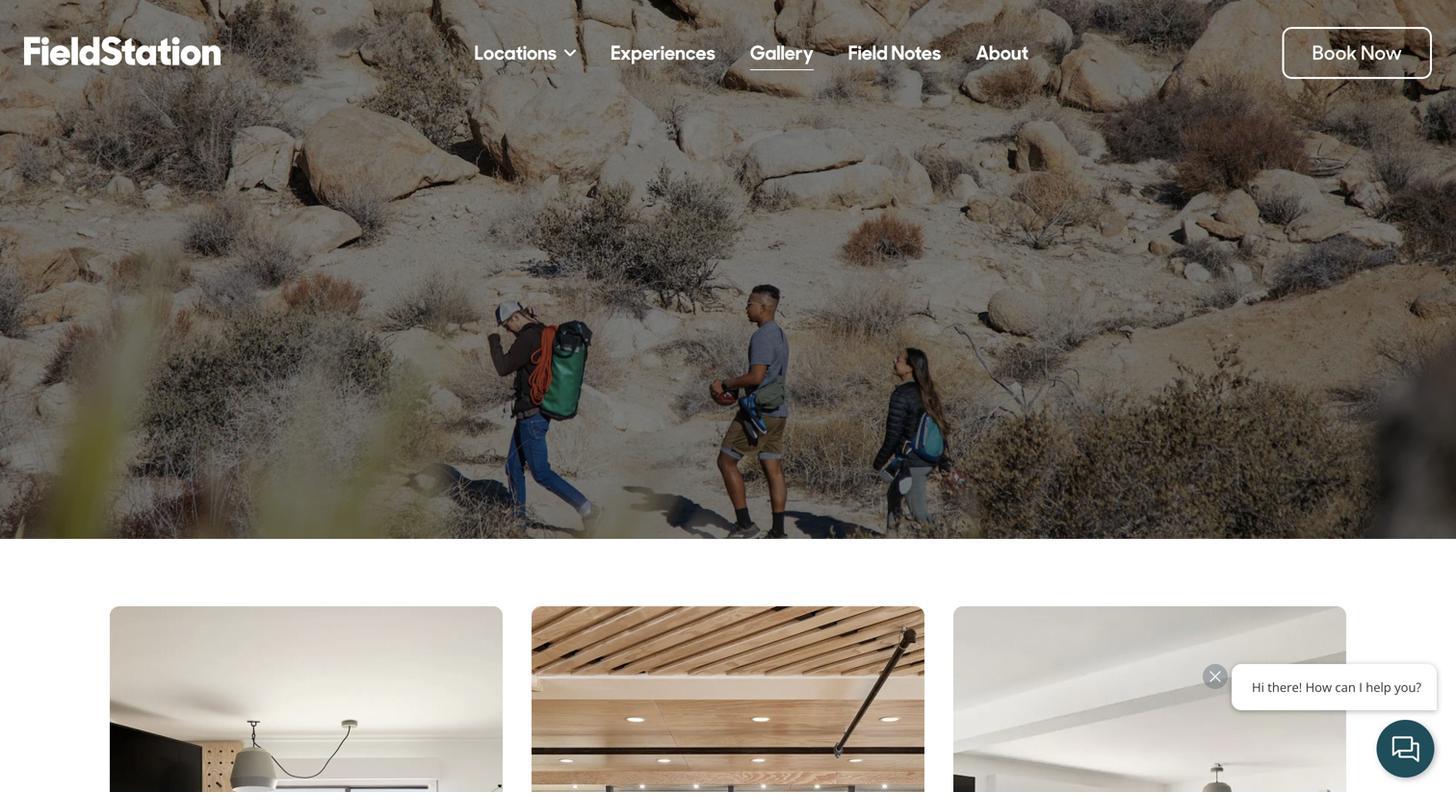 Task type: locate. For each thing, give the bounding box(es) containing it.
book
[[1312, 40, 1357, 65]]

field notes
[[848, 40, 941, 65]]

now
[[1361, 40, 1402, 65]]

locations
[[475, 40, 557, 65]]

experiences link
[[594, 24, 733, 82]]

gallery link
[[733, 24, 831, 82]]

field
[[848, 40, 888, 65]]

experiences
[[611, 40, 716, 65]]

book now link
[[1283, 27, 1432, 79]]

notes
[[891, 40, 941, 65]]

field notes link
[[831, 24, 959, 82]]

book now
[[1312, 40, 1402, 65]]

fieldstation logo image
[[24, 27, 221, 75]]



Task type: vqa. For each thing, say whether or not it's contained in the screenshot.
onsite
no



Task type: describe. For each thing, give the bounding box(es) containing it.
about link
[[959, 24, 1046, 82]]

gallery
[[750, 40, 814, 65]]

locations link
[[457, 24, 594, 82]]

about
[[976, 40, 1029, 65]]

three people hiking outside image
[[0, 0, 1456, 539]]



